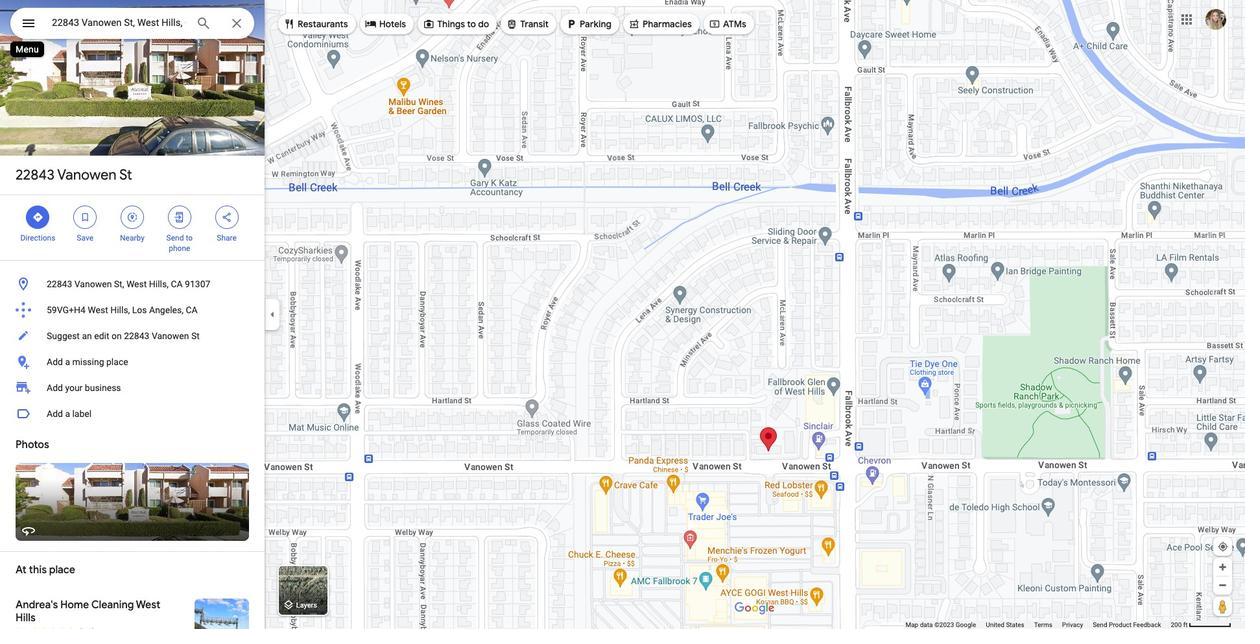 Task type: vqa. For each thing, say whether or not it's contained in the screenshot.
second a from the bottom of the the 22843 Vanowen St main content
yes



Task type: locate. For each thing, give the bounding box(es) containing it.
cleaning
[[91, 599, 134, 612]]

2 vertical spatial west
[[136, 599, 160, 612]]

59vg+h4
[[47, 305, 86, 315]]

map data ©2023 google
[[906, 621, 976, 628]]

west up edit
[[88, 305, 108, 315]]

label
[[72, 409, 92, 419]]

feedback
[[1133, 621, 1161, 628]]

suggest
[[47, 331, 80, 341]]

footer containing map data ©2023 google
[[906, 621, 1171, 629]]

1 add from the top
[[47, 357, 63, 367]]

add a label
[[47, 409, 92, 419]]

ca left 91307
[[171, 279, 183, 289]]

1 a from the top
[[65, 357, 70, 367]]

add your business
[[47, 383, 121, 393]]

None field
[[52, 15, 185, 30]]

to inside  things to do
[[467, 18, 476, 30]]

hills
[[16, 612, 35, 625]]

your
[[65, 383, 83, 393]]

collapse side panel image
[[265, 307, 280, 322]]

5.0 stars 37 reviews image
[[16, 626, 95, 629]]

angeles,
[[149, 305, 184, 315]]

vanowen
[[57, 166, 116, 184], [74, 279, 112, 289], [152, 331, 189, 341]]

send up phone
[[166, 233, 184, 243]]

22843
[[16, 166, 55, 184], [47, 279, 72, 289], [124, 331, 149, 341]]

los
[[132, 305, 147, 315]]

west inside 22843 vanowen st, west hills, ca 91307 button
[[126, 279, 147, 289]]

200 ft
[[1171, 621, 1188, 628]]


[[126, 210, 138, 224]]

0 horizontal spatial place
[[49, 564, 75, 577]]

1 vertical spatial ca
[[186, 305, 198, 315]]

add left your on the bottom
[[47, 383, 63, 393]]

this
[[29, 564, 47, 577]]

200 ft button
[[1171, 621, 1232, 628]]

none field inside the 22843 vanowen st, west hills, ca 91307 field
[[52, 15, 185, 30]]

59vg+h4 west hills, los angeles, ca
[[47, 305, 198, 315]]

0 vertical spatial west
[[126, 279, 147, 289]]

1 vertical spatial a
[[65, 409, 70, 419]]

2 a from the top
[[65, 409, 70, 419]]

1 vertical spatial vanowen
[[74, 279, 112, 289]]

send for send to phone
[[166, 233, 184, 243]]

200
[[1171, 621, 1182, 628]]

west right cleaning
[[136, 599, 160, 612]]

west inside andrea's home cleaning west hills
[[136, 599, 160, 612]]

send left product
[[1093, 621, 1107, 628]]

add
[[47, 357, 63, 367], [47, 383, 63, 393], [47, 409, 63, 419]]

0 horizontal spatial send
[[166, 233, 184, 243]]

a for label
[[65, 409, 70, 419]]

to
[[467, 18, 476, 30], [186, 233, 193, 243]]

west inside 59vg+h4 west hills, los angeles, ca button
[[88, 305, 108, 315]]

0 horizontal spatial hills,
[[110, 305, 130, 315]]

22843 vanowen st, west hills, ca 91307
[[47, 279, 210, 289]]

22843 up ''
[[16, 166, 55, 184]]

atms
[[723, 18, 746, 30]]

parking
[[580, 18, 612, 30]]

1 vertical spatial to
[[186, 233, 193, 243]]

ca
[[171, 279, 183, 289], [186, 305, 198, 315]]

22843 right on
[[124, 331, 149, 341]]

22843 up '59vg+h4' at the left of the page
[[47, 279, 72, 289]]

0 vertical spatial 22843
[[16, 166, 55, 184]]

0 vertical spatial vanowen
[[57, 166, 116, 184]]

1 horizontal spatial hills,
[[149, 279, 169, 289]]

22843 Vanowen St, West Hills, CA 91307 field
[[10, 8, 254, 39]]

vanowen up 
[[57, 166, 116, 184]]

2 vertical spatial add
[[47, 409, 63, 419]]

map
[[906, 621, 918, 628]]

at
[[16, 564, 26, 577]]

0 vertical spatial hills,
[[149, 279, 169, 289]]

place down on
[[106, 357, 128, 367]]

 search field
[[10, 8, 254, 42]]

add left label
[[47, 409, 63, 419]]

privacy button
[[1062, 621, 1083, 629]]

send inside 'button'
[[1093, 621, 1107, 628]]

to left do
[[467, 18, 476, 30]]

1 vertical spatial st
[[191, 331, 200, 341]]

st
[[119, 166, 132, 184], [191, 331, 200, 341]]

send product feedback
[[1093, 621, 1161, 628]]


[[174, 210, 185, 224]]

1 horizontal spatial ca
[[186, 305, 198, 315]]

west
[[126, 279, 147, 289], [88, 305, 108, 315], [136, 599, 160, 612]]

22843 vanowen st
[[16, 166, 132, 184]]

2 vertical spatial vanowen
[[152, 331, 189, 341]]

place
[[106, 357, 128, 367], [49, 564, 75, 577]]

22843 for 22843 vanowen st, west hills, ca 91307
[[47, 279, 72, 289]]

1 vertical spatial west
[[88, 305, 108, 315]]


[[365, 17, 377, 31]]


[[506, 17, 518, 31]]

hills, inside button
[[110, 305, 130, 315]]

to up phone
[[186, 233, 193, 243]]

1 vertical spatial add
[[47, 383, 63, 393]]

ca for angeles,
[[186, 305, 198, 315]]

vanowen left st,
[[74, 279, 112, 289]]

suggest an edit on 22843 vanowen st button
[[0, 323, 265, 349]]

ca right angeles,
[[186, 305, 198, 315]]

west right st,
[[126, 279, 147, 289]]

1 horizontal spatial send
[[1093, 621, 1107, 628]]

footer
[[906, 621, 1171, 629]]

1 horizontal spatial place
[[106, 357, 128, 367]]

actions for 22843 vanowen st region
[[0, 195, 265, 260]]

a left label
[[65, 409, 70, 419]]

google account: michelle dermenjian  
(michelle.dermenjian@adept.ai) image
[[1206, 9, 1226, 30]]

 transit
[[506, 17, 549, 31]]

0 vertical spatial send
[[166, 233, 184, 243]]

edit
[[94, 331, 109, 341]]

hills, left los
[[110, 305, 130, 315]]

add down suggest
[[47, 357, 63, 367]]

0 vertical spatial add
[[47, 357, 63, 367]]

hills, up angeles,
[[149, 279, 169, 289]]

a left missing
[[65, 357, 70, 367]]

0 horizontal spatial ca
[[171, 279, 183, 289]]

0 vertical spatial to
[[467, 18, 476, 30]]

0 vertical spatial ca
[[171, 279, 183, 289]]

1 vertical spatial 22843
[[47, 279, 72, 289]]

1 horizontal spatial st
[[191, 331, 200, 341]]

phone
[[169, 244, 190, 253]]

0 vertical spatial a
[[65, 357, 70, 367]]

0 vertical spatial place
[[106, 357, 128, 367]]

hills,
[[149, 279, 169, 289], [110, 305, 130, 315]]

st up 
[[119, 166, 132, 184]]

a
[[65, 357, 70, 367], [65, 409, 70, 419]]

vanowen down angeles,
[[152, 331, 189, 341]]

united states button
[[986, 621, 1025, 629]]

1 horizontal spatial to
[[467, 18, 476, 30]]

business
[[85, 383, 121, 393]]

zoom in image
[[1218, 562, 1228, 572]]

data
[[920, 621, 933, 628]]

send for send product feedback
[[1093, 621, 1107, 628]]

ca inside 59vg+h4 west hills, los angeles, ca button
[[186, 305, 198, 315]]

1 vertical spatial hills,
[[110, 305, 130, 315]]

st down 91307
[[191, 331, 200, 341]]

privacy
[[1062, 621, 1083, 628]]

3 add from the top
[[47, 409, 63, 419]]

directions
[[20, 233, 55, 243]]

add for add a missing place
[[47, 357, 63, 367]]

place right this
[[49, 564, 75, 577]]

2 add from the top
[[47, 383, 63, 393]]

 parking
[[566, 17, 612, 31]]

andrea's
[[16, 599, 58, 612]]

ca inside 22843 vanowen st, west hills, ca 91307 button
[[171, 279, 183, 289]]

0 vertical spatial st
[[119, 166, 132, 184]]

things
[[437, 18, 465, 30]]

1 vertical spatial send
[[1093, 621, 1107, 628]]

send inside send to phone
[[166, 233, 184, 243]]

vanowen inside 22843 vanowen st, west hills, ca 91307 button
[[74, 279, 112, 289]]

ca for hills,
[[171, 279, 183, 289]]

ft
[[1183, 621, 1188, 628]]

0 horizontal spatial to
[[186, 233, 193, 243]]

terms
[[1034, 621, 1053, 628]]



Task type: describe. For each thing, give the bounding box(es) containing it.
a for missing
[[65, 357, 70, 367]]

product
[[1109, 621, 1132, 628]]

©2023
[[935, 621, 954, 628]]

on
[[112, 331, 122, 341]]

google
[[956, 621, 976, 628]]

vanowen for st
[[57, 166, 116, 184]]

st,
[[114, 279, 124, 289]]

vanowen for st,
[[74, 279, 112, 289]]

terms button
[[1034, 621, 1053, 629]]

0 horizontal spatial st
[[119, 166, 132, 184]]


[[423, 17, 435, 31]]


[[283, 17, 295, 31]]

west for cleaning
[[136, 599, 160, 612]]

send to phone
[[166, 233, 193, 253]]


[[221, 210, 233, 224]]

save
[[77, 233, 93, 243]]

photos
[[16, 438, 49, 451]]

add your business link
[[0, 375, 265, 401]]

missing
[[72, 357, 104, 367]]

restaurants
[[298, 18, 348, 30]]

91307
[[185, 279, 210, 289]]

andrea's home cleaning west hills link
[[0, 588, 265, 629]]

hills, inside button
[[149, 279, 169, 289]]

st inside button
[[191, 331, 200, 341]]

do
[[478, 18, 489, 30]]

suggest an edit on 22843 vanowen st
[[47, 331, 200, 341]]

show street view coverage image
[[1213, 597, 1232, 616]]


[[566, 17, 577, 31]]


[[628, 17, 640, 31]]

nearby
[[120, 233, 145, 243]]

united
[[986, 621, 1005, 628]]

show your location image
[[1217, 541, 1229, 553]]

an
[[82, 331, 92, 341]]

states
[[1006, 621, 1025, 628]]

add for add a label
[[47, 409, 63, 419]]

add a missing place button
[[0, 349, 265, 375]]

22843 vanowen st, west hills, ca 91307 button
[[0, 271, 265, 297]]

 pharmacies
[[628, 17, 692, 31]]

place inside button
[[106, 357, 128, 367]]

hotels
[[379, 18, 406, 30]]

add a label button
[[0, 401, 265, 427]]

pharmacies
[[643, 18, 692, 30]]

vanowen inside suggest an edit on 22843 vanowen st button
[[152, 331, 189, 341]]

 atms
[[709, 17, 746, 31]]

google maps element
[[0, 0, 1245, 629]]

to inside send to phone
[[186, 233, 193, 243]]

united states
[[986, 621, 1025, 628]]

zoom out image
[[1218, 580, 1228, 590]]

1 vertical spatial place
[[49, 564, 75, 577]]

2 vertical spatial 22843
[[124, 331, 149, 341]]

add a missing place
[[47, 357, 128, 367]]

 things to do
[[423, 17, 489, 31]]

send product feedback button
[[1093, 621, 1161, 629]]

west for st,
[[126, 279, 147, 289]]

 hotels
[[365, 17, 406, 31]]

footer inside google maps element
[[906, 621, 1171, 629]]

 button
[[10, 8, 47, 42]]

at this place
[[16, 564, 75, 577]]


[[709, 17, 720, 31]]


[[79, 210, 91, 224]]

share
[[217, 233, 237, 243]]

andrea's home cleaning west hills
[[16, 599, 160, 625]]


[[21, 14, 36, 32]]


[[32, 210, 44, 224]]

59vg+h4 west hills, los angeles, ca button
[[0, 297, 265, 323]]

add for add your business
[[47, 383, 63, 393]]

home
[[60, 599, 89, 612]]

 restaurants
[[283, 17, 348, 31]]

22843 vanowen st main content
[[0, 0, 265, 629]]

22843 for 22843 vanowen st
[[16, 166, 55, 184]]

layers
[[296, 601, 317, 610]]

transit
[[520, 18, 549, 30]]



